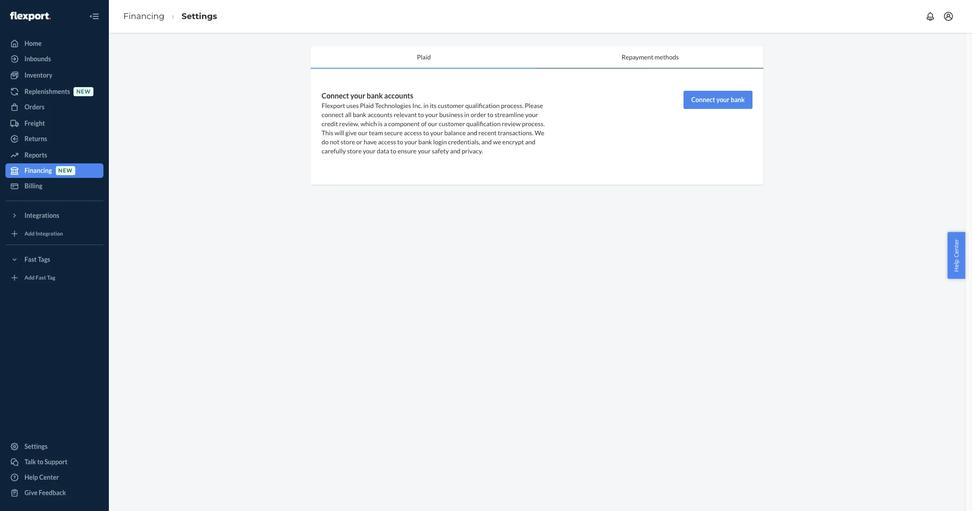 Task type: describe. For each thing, give the bounding box(es) containing it.
give feedback
[[25, 489, 66, 497]]

1 vertical spatial our
[[358, 129, 368, 137]]

repayment
[[622, 53, 654, 61]]

0 horizontal spatial in
[[424, 102, 429, 109]]

of
[[421, 120, 427, 127]]

home link
[[5, 36, 104, 51]]

help center inside button
[[953, 239, 961, 272]]

1 vertical spatial financing
[[25, 167, 52, 174]]

have
[[364, 138, 377, 146]]

close navigation image
[[89, 11, 100, 22]]

recent
[[479, 129, 497, 137]]

bank inside button
[[731, 96, 745, 104]]

all
[[345, 111, 352, 118]]

do
[[322, 138, 329, 146]]

integrations
[[25, 212, 59, 219]]

billing
[[25, 182, 42, 190]]

new for financing
[[58, 167, 73, 174]]

review,
[[340, 120, 360, 127]]

flexport logo image
[[10, 12, 51, 21]]

1 horizontal spatial our
[[428, 120, 438, 127]]

we
[[493, 138, 502, 146]]

talk to support button
[[5, 455, 104, 469]]

encrypt
[[503, 138, 524, 146]]

1 vertical spatial accounts
[[368, 111, 393, 118]]

relevant
[[394, 111, 417, 118]]

carefully
[[322, 147, 346, 155]]

to inside button
[[37, 458, 43, 466]]

streamline
[[495, 111, 525, 118]]

login
[[434, 138, 447, 146]]

open notifications image
[[926, 11, 937, 22]]

inventory link
[[5, 68, 104, 83]]

settings link inside breadcrumbs navigation
[[182, 11, 217, 21]]

connect for connect your bank
[[692, 96, 716, 104]]

tags
[[38, 256, 50, 263]]

give
[[346, 129, 357, 137]]

safety
[[432, 147, 449, 155]]

financing link
[[123, 11, 165, 21]]

add integration
[[25, 230, 63, 237]]

will
[[335, 129, 345, 137]]

which
[[361, 120, 377, 127]]

help center button
[[949, 232, 966, 279]]

inc.
[[413, 102, 423, 109]]

help inside help center button
[[953, 259, 961, 272]]

help center link
[[5, 470, 104, 485]]

talk to support
[[25, 458, 67, 466]]

this
[[322, 129, 334, 137]]

returns link
[[5, 132, 104, 146]]

orders link
[[5, 100, 104, 114]]

your inside connect your bank button
[[717, 96, 730, 104]]

give feedback button
[[5, 486, 104, 500]]

we
[[535, 129, 545, 137]]

returns
[[25, 135, 47, 143]]

credentials,
[[448, 138, 481, 146]]

1 vertical spatial store
[[347, 147, 362, 155]]

to down of
[[424, 129, 429, 137]]

fast inside dropdown button
[[25, 256, 37, 263]]

financing inside breadcrumbs navigation
[[123, 11, 165, 21]]

feedback
[[39, 489, 66, 497]]

fast tags button
[[5, 252, 104, 267]]

settings inside settings link
[[25, 443, 48, 450]]

1 vertical spatial help center
[[25, 474, 59, 481]]

inbounds link
[[5, 52, 104, 66]]

and down credentials,
[[451, 147, 461, 155]]

add fast tag link
[[5, 271, 104, 285]]

billing link
[[5, 179, 104, 193]]

tag
[[47, 274, 55, 281]]

business
[[440, 111, 463, 118]]

please
[[525, 102, 543, 109]]

technologies
[[375, 102, 412, 109]]

1 horizontal spatial in
[[465, 111, 470, 118]]

1 vertical spatial qualification
[[467, 120, 501, 127]]

reports link
[[5, 148, 104, 163]]

0 vertical spatial store
[[341, 138, 355, 146]]



Task type: locate. For each thing, give the bounding box(es) containing it.
team
[[369, 129, 383, 137]]

qualification up order
[[466, 102, 500, 109]]

1 horizontal spatial access
[[404, 129, 422, 137]]

our right of
[[428, 120, 438, 127]]

to up of
[[418, 111, 424, 118]]

connect your bank accounts flexport uses plaid technologies inc. in its customer qualification process. please connect all bank accounts relevant to your business in order to streamline your credit review, which is a component of our customer qualification review process. this will give our team secure access to your balance and recent transactions. we do not store or have access to your bank login credentials, and we encrypt and carefully store your data to ensure your safety and privacy.
[[322, 91, 545, 155]]

connect inside connect your bank accounts flexport uses plaid technologies inc. in its customer qualification process. please connect all bank accounts relevant to your business in order to streamline your credit review, which is a component of our customer qualification review process. this will give our team secure access to your balance and recent transactions. we do not store or have access to your bank login credentials, and we encrypt and carefully store your data to ensure your safety and privacy.
[[322, 91, 349, 100]]

0 horizontal spatial access
[[378, 138, 396, 146]]

1 horizontal spatial help center
[[953, 239, 961, 272]]

review
[[502, 120, 521, 127]]

our up or
[[358, 129, 368, 137]]

qualification up the recent
[[467, 120, 501, 127]]

fast left the tag
[[36, 274, 46, 281]]

0 horizontal spatial our
[[358, 129, 368, 137]]

fast
[[25, 256, 37, 263], [36, 274, 46, 281]]

talk
[[25, 458, 36, 466]]

help inside help center link
[[25, 474, 38, 481]]

privacy.
[[462, 147, 483, 155]]

access
[[404, 129, 422, 137], [378, 138, 396, 146]]

1 vertical spatial fast
[[36, 274, 46, 281]]

and down we
[[526, 138, 536, 146]]

center inside button
[[953, 239, 961, 258]]

add for add integration
[[25, 230, 35, 237]]

1 vertical spatial add
[[25, 274, 35, 281]]

add left integration
[[25, 230, 35, 237]]

0 vertical spatial accounts
[[385, 91, 414, 100]]

store down or
[[347, 147, 362, 155]]

new down the reports link
[[58, 167, 73, 174]]

new up orders link
[[76, 88, 91, 95]]

plaid
[[417, 53, 431, 61], [360, 102, 374, 109]]

is
[[379, 120, 383, 127]]

orders
[[25, 103, 45, 111]]

financing
[[123, 11, 165, 21], [25, 167, 52, 174]]

accounts
[[385, 91, 414, 100], [368, 111, 393, 118]]

0 horizontal spatial help center
[[25, 474, 59, 481]]

accounts up technologies
[[385, 91, 414, 100]]

1 vertical spatial new
[[58, 167, 73, 174]]

settings link
[[182, 11, 217, 21], [5, 439, 104, 454]]

0 vertical spatial fast
[[25, 256, 37, 263]]

customer down business
[[439, 120, 465, 127]]

fast left tags
[[25, 256, 37, 263]]

and up credentials,
[[467, 129, 478, 137]]

1 horizontal spatial help
[[953, 259, 961, 272]]

support
[[45, 458, 67, 466]]

access down component
[[404, 129, 422, 137]]

and down the recent
[[482, 138, 492, 146]]

1 vertical spatial center
[[39, 474, 59, 481]]

1 horizontal spatial financing
[[123, 11, 165, 21]]

settings
[[182, 11, 217, 21], [25, 443, 48, 450]]

integration
[[36, 230, 63, 237]]

qualification
[[466, 102, 500, 109], [467, 120, 501, 127]]

0 vertical spatial help center
[[953, 239, 961, 272]]

fast tags
[[25, 256, 50, 263]]

plaid inside connect your bank accounts flexport uses plaid technologies inc. in its customer qualification process. please connect all bank accounts relevant to your business in order to streamline your credit review, which is a component of our customer qualification review process. this will give our team secure access to your balance and recent transactions. we do not store or have access to your bank login credentials, and we encrypt and carefully store your data to ensure your safety and privacy.
[[360, 102, 374, 109]]

ensure
[[398, 147, 417, 155]]

replenishments
[[25, 88, 70, 95]]

process. up we
[[522, 120, 545, 127]]

0 horizontal spatial connect
[[322, 91, 349, 100]]

process. up streamline on the right top of the page
[[501, 102, 524, 109]]

0 horizontal spatial new
[[58, 167, 73, 174]]

0 horizontal spatial settings link
[[5, 439, 104, 454]]

0 horizontal spatial financing
[[25, 167, 52, 174]]

1 vertical spatial settings link
[[5, 439, 104, 454]]

component
[[389, 120, 420, 127]]

1 horizontal spatial center
[[953, 239, 961, 258]]

not
[[330, 138, 340, 146]]

uses
[[347, 102, 359, 109]]

0 vertical spatial qualification
[[466, 102, 500, 109]]

accounts up is
[[368, 111, 393, 118]]

credit
[[322, 120, 338, 127]]

connect
[[322, 111, 344, 118]]

customer
[[438, 102, 464, 109], [439, 120, 465, 127]]

connect
[[322, 91, 349, 100], [692, 96, 716, 104]]

0 horizontal spatial settings
[[25, 443, 48, 450]]

freight link
[[5, 116, 104, 131]]

connect inside button
[[692, 96, 716, 104]]

home
[[25, 39, 42, 47]]

help center
[[953, 239, 961, 272], [25, 474, 59, 481]]

settings inside breadcrumbs navigation
[[182, 11, 217, 21]]

in left its
[[424, 102, 429, 109]]

to right order
[[488, 111, 494, 118]]

add fast tag
[[25, 274, 55, 281]]

2 add from the top
[[25, 274, 35, 281]]

0 vertical spatial new
[[76, 88, 91, 95]]

integrations button
[[5, 208, 104, 223]]

to down secure
[[398, 138, 403, 146]]

new for replenishments
[[76, 88, 91, 95]]

inbounds
[[25, 55, 51, 63]]

0 horizontal spatial plaid
[[360, 102, 374, 109]]

connect for connect your bank accounts flexport uses plaid technologies inc. in its customer qualification process. please connect all bank accounts relevant to your business in order to streamline your credit review, which is a component of our customer qualification review process. this will give our team secure access to your balance and recent transactions. we do not store or have access to your bank login credentials, and we encrypt and carefully store your data to ensure your safety and privacy.
[[322, 91, 349, 100]]

a
[[384, 120, 387, 127]]

data
[[377, 147, 390, 155]]

connect your bank button
[[684, 91, 753, 109]]

0 vertical spatial add
[[25, 230, 35, 237]]

balance
[[445, 129, 466, 137]]

to
[[418, 111, 424, 118], [488, 111, 494, 118], [424, 129, 429, 137], [398, 138, 403, 146], [391, 147, 397, 155], [37, 458, 43, 466]]

access up data
[[378, 138, 396, 146]]

add for add fast tag
[[25, 274, 35, 281]]

1 vertical spatial settings
[[25, 443, 48, 450]]

1 vertical spatial process.
[[522, 120, 545, 127]]

transactions.
[[498, 129, 534, 137]]

store
[[341, 138, 355, 146], [347, 147, 362, 155]]

customer up business
[[438, 102, 464, 109]]

0 vertical spatial access
[[404, 129, 422, 137]]

0 vertical spatial in
[[424, 102, 429, 109]]

1 vertical spatial access
[[378, 138, 396, 146]]

add integration link
[[5, 227, 104, 241]]

1 vertical spatial plaid
[[360, 102, 374, 109]]

0 vertical spatial center
[[953, 239, 961, 258]]

breadcrumbs navigation
[[116, 3, 225, 30]]

0 vertical spatial process.
[[501, 102, 524, 109]]

give
[[25, 489, 38, 497]]

bank
[[367, 91, 383, 100], [731, 96, 745, 104], [353, 111, 367, 118], [419, 138, 432, 146]]

flexport
[[322, 102, 345, 109]]

0 vertical spatial help
[[953, 259, 961, 272]]

0 vertical spatial settings link
[[182, 11, 217, 21]]

1 add from the top
[[25, 230, 35, 237]]

your
[[351, 91, 366, 100], [717, 96, 730, 104], [426, 111, 438, 118], [526, 111, 539, 118], [431, 129, 443, 137], [405, 138, 418, 146], [363, 147, 376, 155], [418, 147, 431, 155]]

0 horizontal spatial center
[[39, 474, 59, 481]]

0 horizontal spatial help
[[25, 474, 38, 481]]

1 horizontal spatial settings link
[[182, 11, 217, 21]]

freight
[[25, 119, 45, 127]]

help
[[953, 259, 961, 272], [25, 474, 38, 481]]

secure
[[385, 129, 403, 137]]

or
[[357, 138, 363, 146]]

1 vertical spatial customer
[[439, 120, 465, 127]]

1 horizontal spatial settings
[[182, 11, 217, 21]]

0 vertical spatial plaid
[[417, 53, 431, 61]]

1 horizontal spatial connect
[[692, 96, 716, 104]]

store down give
[[341, 138, 355, 146]]

add down fast tags
[[25, 274, 35, 281]]

in left order
[[465, 111, 470, 118]]

1 vertical spatial help
[[25, 474, 38, 481]]

connect your bank
[[692, 96, 745, 104]]

to right data
[[391, 147, 397, 155]]

0 vertical spatial customer
[[438, 102, 464, 109]]

repayment methods
[[622, 53, 679, 61]]

center
[[953, 239, 961, 258], [39, 474, 59, 481]]

inventory
[[25, 71, 52, 79]]

1 vertical spatial in
[[465, 111, 470, 118]]

in
[[424, 102, 429, 109], [465, 111, 470, 118]]

our
[[428, 120, 438, 127], [358, 129, 368, 137]]

0 vertical spatial settings
[[182, 11, 217, 21]]

1 horizontal spatial plaid
[[417, 53, 431, 61]]

0 vertical spatial our
[[428, 120, 438, 127]]

0 vertical spatial financing
[[123, 11, 165, 21]]

to right talk
[[37, 458, 43, 466]]

reports
[[25, 151, 47, 159]]

methods
[[655, 53, 679, 61]]

order
[[471, 111, 487, 118]]

and
[[467, 129, 478, 137], [482, 138, 492, 146], [526, 138, 536, 146], [451, 147, 461, 155]]

1 horizontal spatial new
[[76, 88, 91, 95]]

open account menu image
[[944, 11, 955, 22]]

its
[[430, 102, 437, 109]]



